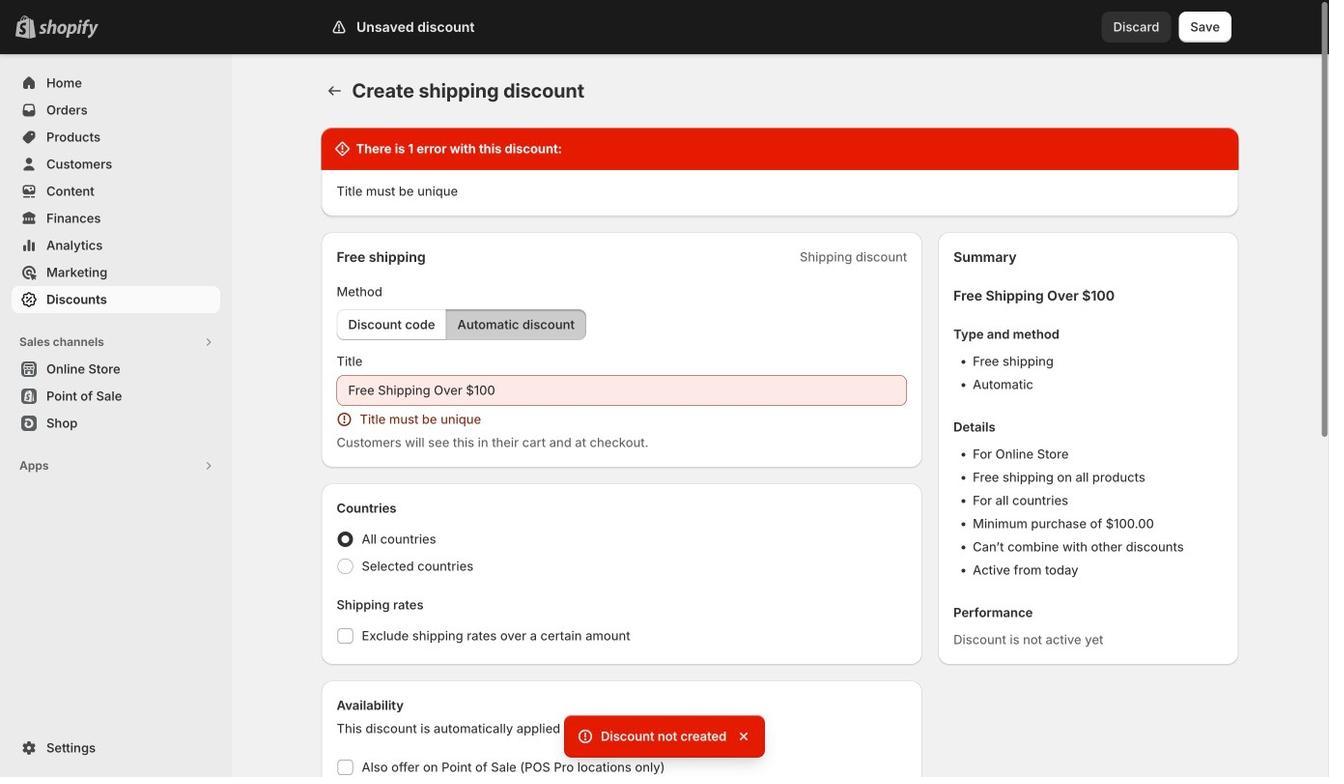 Task type: locate. For each thing, give the bounding box(es) containing it.
None text field
[[337, 375, 908, 406]]

shopify image
[[39, 19, 99, 38]]



Task type: vqa. For each thing, say whether or not it's contained in the screenshot.
Shopify image at the left top of the page
yes



